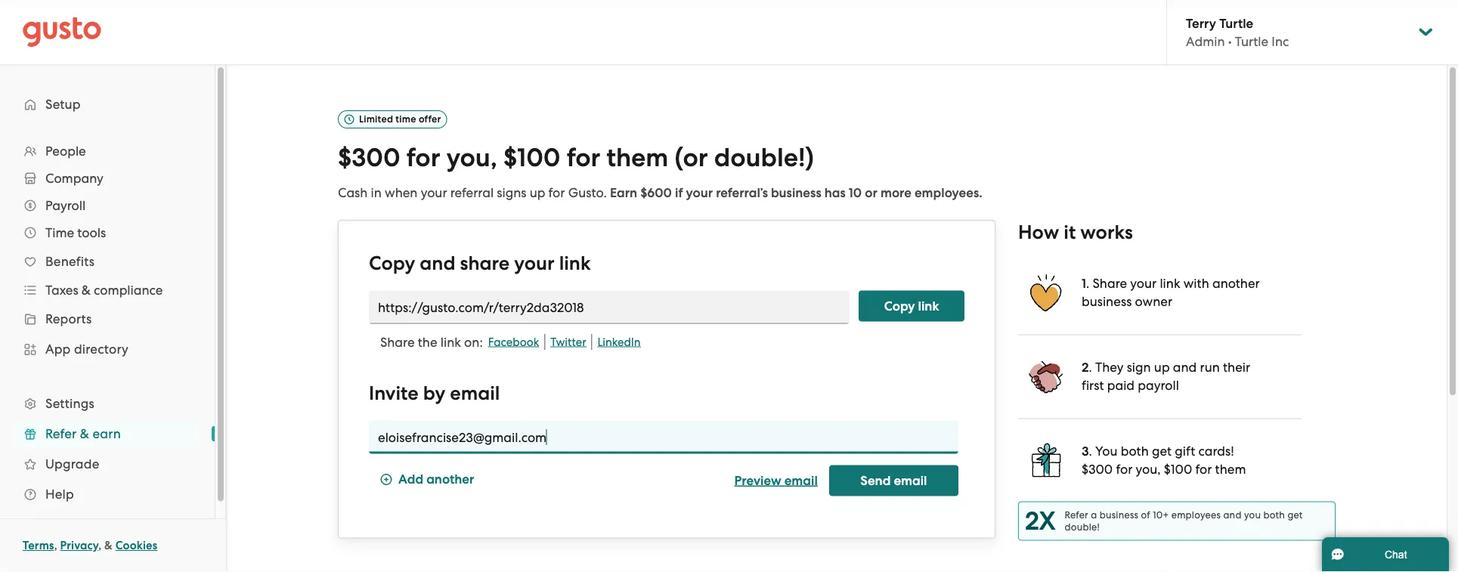 Task type: vqa. For each thing, say whether or not it's contained in the screenshot.
THE AN ILLUSTRATION OF A HANDSHAKE image
yes



Task type: describe. For each thing, give the bounding box(es) containing it.
email for send email
[[894, 473, 927, 488]]

3
[[1082, 443, 1089, 459]]

get inside refer a business of 10+ employees and you both get double!
[[1288, 509, 1303, 521]]

more
[[881, 185, 912, 201]]

cookies
[[115, 539, 157, 553]]

twitter
[[551, 335, 586, 348]]

2x
[[1025, 506, 1056, 536]]

10+
[[1153, 509, 1169, 521]]

copy for copy link
[[884, 298, 915, 314]]

cards!
[[1199, 443, 1234, 458]]

first
[[1082, 378, 1104, 393]]

a
[[1091, 509, 1097, 521]]

taxes & compliance button
[[15, 277, 200, 304]]

you, inside 3 . you both get gift cards! $300 for you, $100 for them
[[1136, 462, 1161, 477]]

on:
[[464, 334, 483, 350]]

0 vertical spatial you,
[[447, 142, 497, 173]]

app directory
[[45, 342, 129, 357]]

payroll button
[[15, 192, 200, 219]]

help link
[[15, 481, 200, 508]]

payroll
[[45, 198, 86, 213]]

•
[[1228, 34, 1232, 49]]

for up gusto.
[[567, 142, 601, 173]]

. for 1
[[1087, 275, 1090, 291]]

app
[[45, 342, 71, 357]]

gusto navigation element
[[0, 65, 215, 534]]

privacy link
[[60, 539, 98, 553]]

time
[[396, 113, 416, 125]]

send
[[861, 473, 891, 488]]

has
[[825, 185, 846, 201]]

your right if
[[686, 185, 713, 201]]

1 , from the left
[[54, 539, 57, 553]]

$100 inside 3 . you both get gift cards! $300 for you, $100 for them
[[1164, 462, 1193, 477]]

business inside '1 . share your link with another business owner'
[[1082, 294, 1132, 309]]

tools
[[77, 225, 106, 240]]

add another
[[398, 472, 474, 487]]

taxes
[[45, 283, 78, 298]]

the
[[418, 334, 437, 350]]

an illustration of a heart image
[[1027, 274, 1065, 312]]

refer for refer & earn
[[45, 426, 77, 442]]

business inside refer a business of 10+ employees and you both get double!
[[1100, 509, 1139, 521]]

email for preview email
[[785, 473, 818, 488]]

payroll
[[1138, 378, 1179, 393]]

share the link on: facebook
[[380, 334, 539, 350]]

company button
[[15, 165, 200, 192]]

for down you
[[1116, 462, 1133, 477]]

your for cash in when your referral signs up for gusto. earn $600 if your referral's business has 10 or more employees.
[[421, 185, 447, 200]]

share
[[460, 252, 510, 275]]

taxes & compliance
[[45, 283, 163, 298]]

cash in when your referral signs up for gusto. earn $600 if your referral's business has 10 or more employees.
[[338, 185, 983, 201]]

if
[[675, 185, 683, 201]]

your for copy and share your link
[[514, 252, 555, 275]]

employees
[[1172, 509, 1221, 521]]

you
[[1244, 509, 1261, 521]]

time tools
[[45, 225, 106, 240]]

them inside 3 . you both get gift cards! $300 for you, $100 for them
[[1215, 462, 1246, 477]]

1 . share your link with another business owner
[[1082, 275, 1260, 309]]

limited
[[359, 113, 393, 125]]

module__icon___slcit image
[[380, 474, 392, 486]]

setup
[[45, 97, 81, 112]]

0 vertical spatial them
[[607, 142, 669, 173]]

double!
[[1065, 522, 1100, 533]]

preview email
[[735, 473, 818, 488]]

both inside 3 . you both get gift cards! $300 for you, $100 for them
[[1121, 443, 1149, 458]]

invite
[[369, 382, 419, 405]]

send email button
[[829, 465, 959, 496]]

an illustration of a gift image
[[1027, 442, 1065, 479]]

works
[[1081, 221, 1133, 244]]

2 . they sign up and run their first paid payroll
[[1082, 359, 1251, 393]]

for down offer
[[407, 142, 440, 173]]

company
[[45, 171, 103, 186]]

compliance
[[94, 283, 163, 298]]

2
[[1082, 359, 1089, 375]]

earn
[[610, 185, 637, 201]]

referral's
[[716, 185, 768, 201]]

time tools button
[[15, 219, 200, 246]]

0 horizontal spatial email
[[450, 382, 500, 405]]

preview email button
[[735, 465, 818, 496]]

1
[[1082, 275, 1087, 291]]

list containing people
[[0, 138, 215, 510]]

link inside '1 . share your link with another business owner'
[[1160, 275, 1181, 291]]

upgrade
[[45, 457, 99, 472]]

copy for copy and share your link
[[369, 252, 415, 275]]

referral
[[450, 185, 494, 200]]

you
[[1096, 443, 1118, 458]]

help
[[45, 487, 74, 502]]

inc
[[1272, 34, 1289, 49]]

settings link
[[15, 390, 200, 417]]

terry turtle admin • turtle inc
[[1186, 15, 1289, 49]]

paid
[[1107, 378, 1135, 393]]

people button
[[15, 138, 200, 165]]



Task type: locate. For each thing, give the bounding box(es) containing it.
refer inside refer & earn link
[[45, 426, 77, 442]]

get
[[1152, 443, 1172, 458], [1288, 509, 1303, 521]]

your right when
[[421, 185, 447, 200]]

up
[[530, 185, 545, 200], [1154, 359, 1170, 374]]

&
[[82, 283, 91, 298], [80, 426, 89, 442], [104, 539, 113, 553]]

None field
[[369, 291, 850, 324]]

2 vertical spatial business
[[1100, 509, 1139, 521]]

refer for refer a business of 10+ employees and you both get double!
[[1065, 509, 1089, 521]]

1 vertical spatial you,
[[1136, 462, 1161, 477]]

benefits link
[[15, 248, 200, 275]]

email
[[450, 382, 500, 405], [785, 473, 818, 488], [894, 473, 927, 488]]

1 horizontal spatial get
[[1288, 509, 1303, 521]]

1 vertical spatial up
[[1154, 359, 1170, 374]]

cookies button
[[115, 537, 157, 555]]

1 horizontal spatial email
[[785, 473, 818, 488]]

get right you
[[1288, 509, 1303, 521]]

you, up of
[[1136, 462, 1161, 477]]

1 horizontal spatial another
[[1213, 275, 1260, 291]]

1 horizontal spatial refer
[[1065, 509, 1089, 521]]

1 vertical spatial &
[[80, 426, 89, 442]]

owner
[[1135, 294, 1173, 309]]

1 vertical spatial share
[[380, 334, 415, 350]]

an illustration of a handshake image
[[1027, 358, 1065, 396]]

terms
[[23, 539, 54, 553]]

0 horizontal spatial $100
[[503, 142, 561, 173]]

0 vertical spatial get
[[1152, 443, 1172, 458]]

email inside preview email button
[[785, 473, 818, 488]]

email right send
[[894, 473, 927, 488]]

& inside dropdown button
[[82, 283, 91, 298]]

another
[[1213, 275, 1260, 291], [427, 472, 474, 487]]

another inside '1 . share your link with another business owner'
[[1213, 275, 1260, 291]]

run
[[1200, 359, 1220, 374]]

app directory link
[[15, 336, 200, 363]]

copy inside button
[[884, 298, 915, 314]]

business down 1
[[1082, 294, 1132, 309]]

1 horizontal spatial and
[[1173, 359, 1197, 374]]

up inside 2 . they sign up and run their first paid payroll
[[1154, 359, 1170, 374]]

1 vertical spatial refer
[[1065, 509, 1089, 521]]

both inside refer a business of 10+ employees and you both get double!
[[1264, 509, 1285, 521]]

$300 down you
[[1082, 462, 1113, 477]]

2 horizontal spatial and
[[1224, 509, 1242, 521]]

reports link
[[15, 305, 200, 333]]

0 vertical spatial .
[[1087, 275, 1090, 291]]

benefits
[[45, 254, 95, 269]]

0 vertical spatial turtle
[[1220, 15, 1254, 31]]

email right by
[[450, 382, 500, 405]]

another right add
[[427, 472, 474, 487]]

refer down settings
[[45, 426, 77, 442]]

2x list
[[1018, 250, 1336, 541]]

0 vertical spatial another
[[1213, 275, 1260, 291]]

for down cards!
[[1196, 462, 1212, 477]]

your right 'share'
[[514, 252, 555, 275]]

$100 up signs
[[503, 142, 561, 173]]

you, up referral
[[447, 142, 497, 173]]

(or
[[675, 142, 708, 173]]

$300 up the "in"
[[338, 142, 401, 173]]

employees.
[[915, 185, 983, 201]]

1 vertical spatial $100
[[1164, 462, 1193, 477]]

time
[[45, 225, 74, 240]]

1 vertical spatial .
[[1089, 359, 1092, 374]]

terry
[[1186, 15, 1216, 31]]

0 horizontal spatial up
[[530, 185, 545, 200]]

3 . you both get gift cards! $300 for you, $100 for them
[[1082, 443, 1246, 477]]

1 vertical spatial and
[[1173, 359, 1197, 374]]

your up owner at right
[[1131, 275, 1157, 291]]

up up payroll
[[1154, 359, 1170, 374]]

terms link
[[23, 539, 54, 553]]

upgrade link
[[15, 451, 200, 478]]

0 vertical spatial refer
[[45, 426, 77, 442]]

offer
[[419, 113, 441, 125]]

. left you
[[1089, 443, 1092, 458]]

double!)
[[714, 142, 814, 173]]

and
[[420, 252, 456, 275], [1173, 359, 1197, 374], [1224, 509, 1242, 521]]

invite by email
[[369, 382, 500, 405]]

0 vertical spatial business
[[771, 185, 822, 201]]

1 vertical spatial business
[[1082, 294, 1132, 309]]

for
[[407, 142, 440, 173], [567, 142, 601, 173], [549, 185, 565, 200], [1116, 462, 1133, 477], [1196, 462, 1212, 477]]

when
[[385, 185, 418, 200]]

Enter email address email field
[[369, 421, 959, 454]]

them
[[607, 142, 669, 173], [1215, 462, 1246, 477]]

1 vertical spatial turtle
[[1235, 34, 1269, 49]]

them up earn
[[607, 142, 669, 173]]

10
[[849, 185, 862, 201]]

0 horizontal spatial them
[[607, 142, 669, 173]]

gusto.
[[568, 185, 607, 200]]

. up the first
[[1089, 359, 1092, 374]]

1 horizontal spatial $100
[[1164, 462, 1193, 477]]

with
[[1184, 275, 1210, 291]]

get inside 3 . you both get gift cards! $300 for you, $100 for them
[[1152, 443, 1172, 458]]

.
[[1087, 275, 1090, 291], [1089, 359, 1092, 374], [1089, 443, 1092, 458]]

turtle up •
[[1220, 15, 1254, 31]]

$300 inside 3 . you both get gift cards! $300 for you, $100 for them
[[1082, 462, 1113, 477]]

earn
[[93, 426, 121, 442]]

for inside cash in when your referral signs up for gusto. earn $600 if your referral's business has 10 or more employees.
[[549, 185, 565, 200]]

. inside '1 . share your link with another business owner'
[[1087, 275, 1090, 291]]

& left earn
[[80, 426, 89, 442]]

0 horizontal spatial ,
[[54, 539, 57, 553]]

and left run
[[1173, 359, 1197, 374]]

. right an illustration of a heart image
[[1087, 275, 1090, 291]]

2 vertical spatial .
[[1089, 443, 1092, 458]]

share inside '1 . share your link with another business owner'
[[1093, 275, 1127, 291]]

share
[[1093, 275, 1127, 291], [380, 334, 415, 350]]

2 vertical spatial and
[[1224, 509, 1242, 521]]

0 horizontal spatial $300
[[338, 142, 401, 173]]

facebook button
[[483, 334, 545, 350]]

0 horizontal spatial share
[[380, 334, 415, 350]]

copy link button
[[859, 291, 965, 322]]

your inside cash in when your referral signs up for gusto. earn $600 if your referral's business has 10 or more employees.
[[421, 185, 447, 200]]

1 horizontal spatial $300
[[1082, 462, 1113, 477]]

& for earn
[[80, 426, 89, 442]]

another inside add another button
[[427, 472, 474, 487]]

preview
[[735, 473, 782, 488]]

directory
[[74, 342, 129, 357]]

refer & earn
[[45, 426, 121, 442]]

twitter button
[[545, 334, 592, 350]]

link inside button
[[918, 298, 939, 314]]

1 horizontal spatial ,
[[98, 539, 102, 553]]

1 horizontal spatial up
[[1154, 359, 1170, 374]]

business
[[771, 185, 822, 201], [1082, 294, 1132, 309], [1100, 509, 1139, 521]]

list
[[0, 138, 215, 510]]

them down cards!
[[1215, 462, 1246, 477]]

and left 'share'
[[420, 252, 456, 275]]

settings
[[45, 396, 94, 411]]

share right 1
[[1093, 275, 1127, 291]]

& for compliance
[[82, 283, 91, 298]]

link
[[559, 252, 591, 275], [1160, 275, 1181, 291], [918, 298, 939, 314], [441, 334, 461, 350]]

in
[[371, 185, 382, 200]]

copy link
[[884, 298, 939, 314]]

for left gusto.
[[549, 185, 565, 200]]

you,
[[447, 142, 497, 173], [1136, 462, 1161, 477]]

or
[[865, 185, 878, 201]]

1 horizontal spatial both
[[1264, 509, 1285, 521]]

chat button
[[1322, 538, 1449, 572]]

and inside 2 . they sign up and run their first paid payroll
[[1173, 359, 1197, 374]]

$100 down the gift
[[1164, 462, 1193, 477]]

your inside '1 . share your link with another business owner'
[[1131, 275, 1157, 291]]

0 horizontal spatial and
[[420, 252, 456, 275]]

home image
[[23, 17, 101, 47]]

privacy
[[60, 539, 98, 553]]

0 vertical spatial copy
[[369, 252, 415, 275]]

up inside cash in when your referral signs up for gusto. earn $600 if your referral's business has 10 or more employees.
[[530, 185, 545, 200]]

2 vertical spatial &
[[104, 539, 113, 553]]

0 horizontal spatial you,
[[447, 142, 497, 173]]

turtle right •
[[1235, 34, 1269, 49]]

your for 1 . share your link with another business owner
[[1131, 275, 1157, 291]]

sign
[[1127, 359, 1151, 374]]

1 vertical spatial them
[[1215, 462, 1246, 477]]

1 vertical spatial copy
[[884, 298, 915, 314]]

0 vertical spatial &
[[82, 283, 91, 298]]

1 horizontal spatial them
[[1215, 462, 1246, 477]]

people
[[45, 144, 86, 159]]

get left the gift
[[1152, 443, 1172, 458]]

and inside refer a business of 10+ employees and you both get double!
[[1224, 509, 1242, 521]]

add
[[398, 472, 423, 487]]

your
[[421, 185, 447, 200], [686, 185, 713, 201], [514, 252, 555, 275], [1131, 275, 1157, 291]]

0 horizontal spatial copy
[[369, 252, 415, 275]]

another right with
[[1213, 275, 1260, 291]]

& right taxes
[[82, 283, 91, 298]]

refer inside refer a business of 10+ employees and you both get double!
[[1065, 509, 1089, 521]]

add another button
[[380, 465, 474, 496]]

send email
[[861, 473, 927, 488]]

. inside 3 . you both get gift cards! $300 for you, $100 for them
[[1089, 443, 1092, 458]]

how it works
[[1018, 221, 1133, 244]]

reports
[[45, 312, 92, 327]]

. for 2
[[1089, 359, 1092, 374]]

1 vertical spatial another
[[427, 472, 474, 487]]

. inside 2 . they sign up and run their first paid payroll
[[1089, 359, 1092, 374]]

copy and share your link
[[369, 252, 591, 275]]

0 horizontal spatial both
[[1121, 443, 1149, 458]]

business right a
[[1100, 509, 1139, 521]]

facebook
[[488, 335, 539, 348]]

email inside send email button
[[894, 473, 927, 488]]

0 vertical spatial $100
[[503, 142, 561, 173]]

and left you
[[1224, 509, 1242, 521]]

0 horizontal spatial refer
[[45, 426, 77, 442]]

cash
[[338, 185, 368, 200]]

business left the has
[[771, 185, 822, 201]]

, left "cookies"
[[98, 539, 102, 553]]

$300 for you, $100 for them (or double!)
[[338, 142, 814, 173]]

up right signs
[[530, 185, 545, 200]]

admin
[[1186, 34, 1225, 49]]

0 vertical spatial and
[[420, 252, 456, 275]]

by
[[423, 382, 445, 405]]

2 horizontal spatial email
[[894, 473, 927, 488]]

it
[[1064, 221, 1076, 244]]

linkedin
[[598, 335, 641, 348]]

refer & earn link
[[15, 420, 200, 448]]

0 vertical spatial $300
[[338, 142, 401, 173]]

share left the
[[380, 334, 415, 350]]

linkedin button
[[592, 334, 646, 350]]

1 horizontal spatial share
[[1093, 275, 1127, 291]]

0 horizontal spatial get
[[1152, 443, 1172, 458]]

2 , from the left
[[98, 539, 102, 553]]

0 vertical spatial share
[[1093, 275, 1127, 291]]

, left privacy link on the left of page
[[54, 539, 57, 553]]

1 vertical spatial get
[[1288, 509, 1303, 521]]

setup link
[[15, 91, 200, 118]]

0 vertical spatial both
[[1121, 443, 1149, 458]]

terms , privacy , & cookies
[[23, 539, 157, 553]]

refer up double!
[[1065, 509, 1089, 521]]

& left "cookies"
[[104, 539, 113, 553]]

1 vertical spatial $300
[[1082, 462, 1113, 477]]

0 vertical spatial up
[[530, 185, 545, 200]]

0 horizontal spatial another
[[427, 472, 474, 487]]

$600
[[641, 185, 672, 201]]

email right the preview
[[785, 473, 818, 488]]

of
[[1141, 509, 1151, 521]]

1 horizontal spatial copy
[[884, 298, 915, 314]]

1 vertical spatial both
[[1264, 509, 1285, 521]]

copy
[[369, 252, 415, 275], [884, 298, 915, 314]]

1 horizontal spatial you,
[[1136, 462, 1161, 477]]



